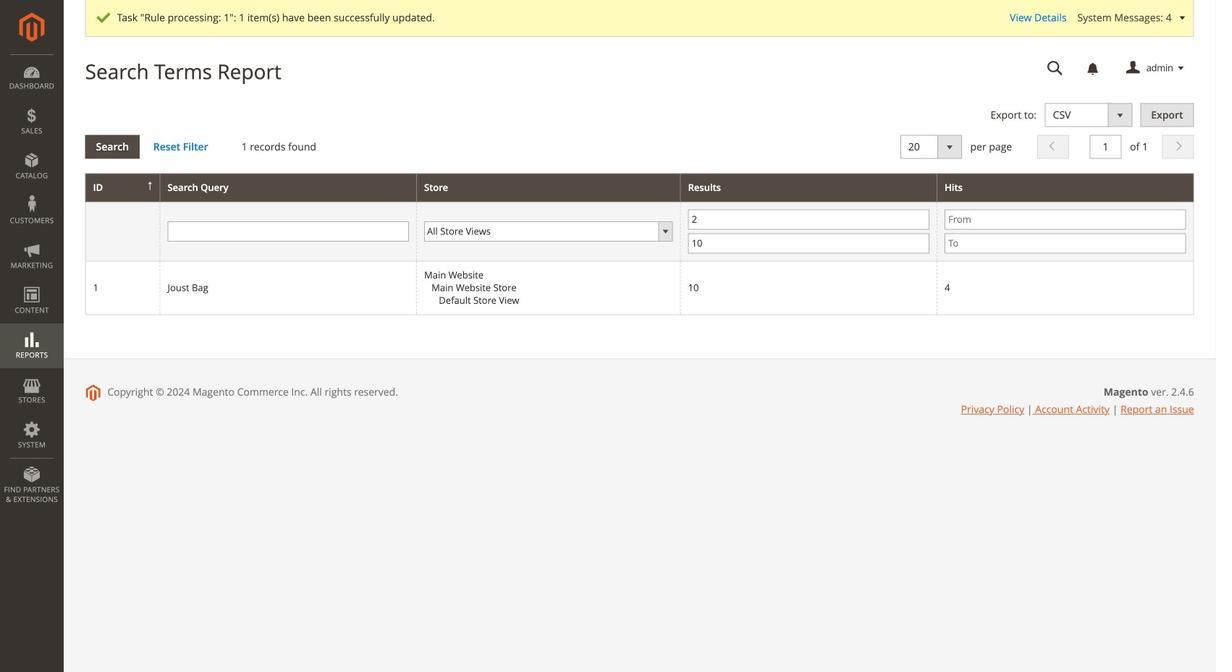 Task type: locate. For each thing, give the bounding box(es) containing it.
From text field
[[688, 209, 930, 230], [945, 209, 1186, 230]]

To text field
[[945, 233, 1186, 254]]

from text field for to text box
[[945, 209, 1186, 230]]

1 from text field from the left
[[688, 209, 930, 230]]

To text field
[[688, 233, 930, 254]]

from text field up to text box
[[945, 209, 1186, 230]]

None text field
[[1037, 56, 1073, 81]]

from text field up to text field
[[688, 209, 930, 230]]

menu bar
[[0, 54, 64, 512]]

0 horizontal spatial from text field
[[688, 209, 930, 230]]

None text field
[[1090, 135, 1122, 159], [168, 221, 409, 242], [1090, 135, 1122, 159], [168, 221, 409, 242]]

2 from text field from the left
[[945, 209, 1186, 230]]

1 horizontal spatial from text field
[[945, 209, 1186, 230]]



Task type: describe. For each thing, give the bounding box(es) containing it.
magento admin panel image
[[19, 12, 45, 42]]

from text field for to text field
[[688, 209, 930, 230]]



